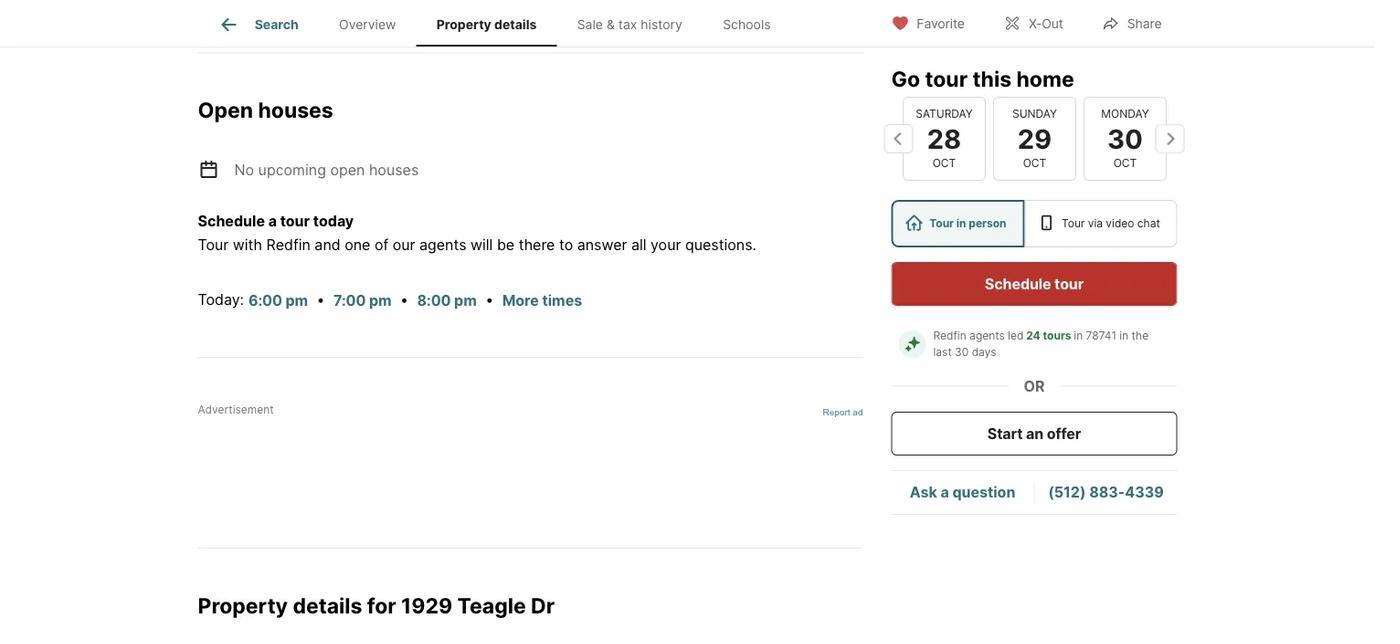 Task type: locate. For each thing, give the bounding box(es) containing it.
1 horizontal spatial schedule
[[985, 275, 1052, 293]]

in
[[957, 217, 967, 230], [1074, 330, 1083, 343], [1120, 330, 1129, 343]]

sale
[[577, 17, 603, 32]]

0 horizontal spatial a
[[268, 212, 277, 230]]

list box
[[892, 200, 1178, 248]]

1 vertical spatial a
[[941, 484, 949, 502]]

1 oct from the left
[[933, 157, 956, 170]]

0 vertical spatial agents
[[420, 236, 467, 254]]

share
[[1128, 16, 1162, 32]]

last
[[934, 346, 952, 359]]

tour left with at the left top of the page
[[198, 236, 229, 254]]

3 pm from the left
[[454, 292, 477, 309]]

0 vertical spatial property
[[437, 17, 492, 32]]

oct inside 'sunday 29 oct'
[[1023, 157, 1046, 170]]

search link
[[218, 14, 299, 36]]

1 vertical spatial details
[[293, 593, 362, 619]]

start
[[988, 425, 1023, 443]]

4339
[[1126, 484, 1164, 502]]

a right ask
[[941, 484, 949, 502]]

1 vertical spatial 30
[[955, 346, 969, 359]]

a for schedule
[[268, 212, 277, 230]]

1 • from the left
[[317, 291, 325, 308]]

details for property details for 1929 teagle dr
[[293, 593, 362, 619]]

oct down 29
[[1023, 157, 1046, 170]]

tour
[[925, 66, 968, 91], [280, 212, 310, 230], [1055, 275, 1084, 293]]

tour inside schedule a tour today tour with redfin and one of our agents will be there to answer all your questions.
[[280, 212, 310, 230]]

• left more
[[485, 291, 494, 308]]

tour for schedule
[[1055, 275, 1084, 293]]

tour up tours
[[1055, 275, 1084, 293]]

0 horizontal spatial agents
[[420, 236, 467, 254]]

in left "the"
[[1120, 330, 1129, 343]]

report ad button
[[823, 407, 863, 421]]

agents
[[420, 236, 467, 254], [970, 330, 1005, 343]]

None button
[[903, 97, 986, 181], [993, 97, 1076, 181], [1084, 97, 1167, 181], [903, 97, 986, 181], [993, 97, 1076, 181], [1084, 97, 1167, 181]]

1 vertical spatial redfin
[[934, 330, 967, 343]]

tour inside button
[[1055, 275, 1084, 293]]

schedule inside schedule a tour today tour with redfin and one of our agents will be there to answer all your questions.
[[198, 212, 265, 230]]

in left person
[[957, 217, 967, 230]]

previous image
[[884, 124, 914, 153]]

• left '8:00'
[[400, 291, 409, 308]]

tour left today at the left top of page
[[280, 212, 310, 230]]

houses
[[258, 97, 333, 123], [369, 161, 419, 179]]

0 horizontal spatial 30
[[955, 346, 969, 359]]

overview
[[339, 17, 396, 32]]

next image
[[1156, 124, 1185, 153]]

tour
[[930, 217, 954, 230], [1062, 217, 1085, 230], [198, 236, 229, 254]]

1 vertical spatial agents
[[970, 330, 1005, 343]]

go
[[892, 66, 921, 91]]

in right tours
[[1074, 330, 1083, 343]]

schedule for schedule tour
[[985, 275, 1052, 293]]

1 horizontal spatial a
[[941, 484, 949, 502]]

share button
[[1087, 4, 1178, 42]]

0 horizontal spatial oct
[[933, 157, 956, 170]]

1 horizontal spatial •
[[400, 291, 409, 308]]

tour left person
[[930, 217, 954, 230]]

be
[[497, 236, 515, 254]]

0 horizontal spatial pm
[[286, 292, 308, 309]]

more times link
[[502, 292, 582, 309]]

2 vertical spatial tour
[[1055, 275, 1084, 293]]

led
[[1008, 330, 1024, 343]]

details for property details
[[495, 17, 537, 32]]

tour left via
[[1062, 217, 1085, 230]]

home
[[1017, 66, 1075, 91]]

30 right last
[[955, 346, 969, 359]]

30 down 'monday'
[[1107, 123, 1143, 155]]

tour in person option
[[892, 200, 1025, 248]]

tour via video chat option
[[1025, 200, 1178, 248]]

tour for tour in person
[[930, 217, 954, 230]]

0 horizontal spatial redfin
[[266, 236, 311, 254]]

29
[[1018, 123, 1052, 155]]

report
[[823, 407, 851, 417]]

1 horizontal spatial oct
[[1023, 157, 1046, 170]]

x-
[[1029, 16, 1042, 32]]

0 horizontal spatial schedule
[[198, 212, 265, 230]]

1 horizontal spatial property
[[437, 17, 492, 32]]

1 vertical spatial schedule
[[985, 275, 1052, 293]]

3 oct from the left
[[1114, 157, 1137, 170]]

agents up days
[[970, 330, 1005, 343]]

1929
[[401, 593, 453, 619]]

details
[[495, 17, 537, 32], [293, 593, 362, 619]]

overview tab
[[319, 3, 416, 47]]

0 horizontal spatial tour
[[198, 236, 229, 254]]

0 vertical spatial schedule
[[198, 212, 265, 230]]

schedule inside schedule tour button
[[985, 275, 1052, 293]]

favorite button
[[876, 4, 981, 42]]

1 vertical spatial tour
[[280, 212, 310, 230]]

property
[[437, 17, 492, 32], [198, 593, 288, 619]]

redfin inside schedule a tour today tour with redfin and one of our agents will be there to answer all your questions.
[[266, 236, 311, 254]]

0 horizontal spatial in
[[957, 217, 967, 230]]

property inside tab
[[437, 17, 492, 32]]

a inside schedule a tour today tour with redfin and one of our agents will be there to answer all your questions.
[[268, 212, 277, 230]]

2 oct from the left
[[1023, 157, 1046, 170]]

1 horizontal spatial tour
[[925, 66, 968, 91]]

details inside tab
[[495, 17, 537, 32]]

advertisement
[[198, 404, 274, 417]]

0 vertical spatial redfin
[[266, 236, 311, 254]]

tax
[[619, 17, 637, 32]]

details left for
[[293, 593, 362, 619]]

0 horizontal spatial houses
[[258, 97, 333, 123]]

schools tab
[[703, 3, 791, 47]]

redfin left 'and'
[[266, 236, 311, 254]]

tab list
[[198, 0, 806, 47]]

tour inside option
[[1062, 217, 1085, 230]]

oct
[[933, 157, 956, 170], [1023, 157, 1046, 170], [1114, 157, 1137, 170]]

our
[[393, 236, 415, 254]]

1 horizontal spatial pm
[[369, 292, 392, 309]]

details left the sale
[[495, 17, 537, 32]]

tour via video chat
[[1062, 217, 1161, 230]]

or
[[1024, 378, 1045, 395]]

oct down the 28 in the right top of the page
[[933, 157, 956, 170]]

will
[[471, 236, 493, 254]]

in the last 30 days
[[934, 330, 1152, 359]]

open houses
[[198, 97, 333, 123]]

tour inside schedule a tour today tour with redfin and one of our agents will be there to answer all your questions.
[[198, 236, 229, 254]]

0 vertical spatial a
[[268, 212, 277, 230]]

0 vertical spatial 30
[[1107, 123, 1143, 155]]

offer
[[1047, 425, 1081, 443]]

1 vertical spatial property
[[198, 593, 288, 619]]

• left 7:00
[[317, 291, 325, 308]]

0 horizontal spatial tour
[[280, 212, 310, 230]]

x-out button
[[988, 4, 1079, 42]]

oct down 'monday'
[[1114, 157, 1137, 170]]

with
[[233, 236, 262, 254]]

6:00 pm button
[[248, 289, 309, 313]]

ask
[[910, 484, 938, 502]]

pm
[[286, 292, 308, 309], [369, 292, 392, 309], [454, 292, 477, 309]]

0 vertical spatial tour
[[925, 66, 968, 91]]

2 horizontal spatial pm
[[454, 292, 477, 309]]

pm right 7:00
[[369, 292, 392, 309]]

oct inside monday 30 oct
[[1114, 157, 1137, 170]]

sunday 29 oct
[[1012, 107, 1057, 170]]

video
[[1106, 217, 1135, 230]]

tab list containing search
[[198, 0, 806, 47]]

one
[[345, 236, 371, 254]]

2 horizontal spatial in
[[1120, 330, 1129, 343]]

schedule up led
[[985, 275, 1052, 293]]

history
[[641, 17, 683, 32]]

via
[[1088, 217, 1103, 230]]

2 horizontal spatial oct
[[1114, 157, 1137, 170]]

agents left will
[[420, 236, 467, 254]]

oct for 30
[[1114, 157, 1137, 170]]

tour in person
[[930, 217, 1007, 230]]

2 horizontal spatial tour
[[1062, 217, 1085, 230]]

2 horizontal spatial •
[[485, 291, 494, 308]]

1 vertical spatial houses
[[369, 161, 419, 179]]

tour up saturday
[[925, 66, 968, 91]]

pm right '8:00'
[[454, 292, 477, 309]]

pm right the 6:00
[[286, 292, 308, 309]]

0 vertical spatial details
[[495, 17, 537, 32]]

houses up upcoming
[[258, 97, 333, 123]]

0 horizontal spatial property
[[198, 593, 288, 619]]

2 horizontal spatial tour
[[1055, 275, 1084, 293]]

an
[[1027, 425, 1044, 443]]

question
[[953, 484, 1016, 502]]

schedule
[[198, 212, 265, 230], [985, 275, 1052, 293]]

0 horizontal spatial details
[[293, 593, 362, 619]]

schedule for schedule a tour today tour with redfin and one of our agents will be there to answer all your questions.
[[198, 212, 265, 230]]

in inside option
[[957, 217, 967, 230]]

tour for tour via video chat
[[1062, 217, 1085, 230]]

x-out
[[1029, 16, 1064, 32]]

houses right open
[[369, 161, 419, 179]]

0 vertical spatial houses
[[258, 97, 333, 123]]

0 horizontal spatial •
[[317, 291, 325, 308]]

1 pm from the left
[[286, 292, 308, 309]]

oct inside saturday 28 oct
[[933, 157, 956, 170]]

a down upcoming
[[268, 212, 277, 230]]

24
[[1027, 330, 1041, 343]]

tour inside option
[[930, 217, 954, 230]]

1 horizontal spatial in
[[1074, 330, 1083, 343]]

schedule up with at the left top of the page
[[198, 212, 265, 230]]

1 horizontal spatial details
[[495, 17, 537, 32]]

1 horizontal spatial 30
[[1107, 123, 1143, 155]]

1 horizontal spatial tour
[[930, 217, 954, 230]]

agents inside schedule a tour today tour with redfin and one of our agents will be there to answer all your questions.
[[420, 236, 467, 254]]

ask a question
[[910, 484, 1016, 502]]

1 horizontal spatial redfin
[[934, 330, 967, 343]]

more
[[502, 292, 539, 309]]

redfin up last
[[934, 330, 967, 343]]



Task type: vqa. For each thing, say whether or not it's contained in the screenshot.
UPDATE TYPES ALL
no



Task type: describe. For each thing, give the bounding box(es) containing it.
schedule tour
[[985, 275, 1084, 293]]

property details tab
[[416, 3, 557, 47]]

all
[[632, 236, 647, 254]]

no
[[234, 161, 254, 179]]

schools
[[723, 17, 771, 32]]

redfin agents led 24 tours in 78741
[[934, 330, 1117, 343]]

schedule a tour today tour with redfin and one of our agents will be there to answer all your questions.
[[198, 212, 757, 254]]

tours
[[1043, 330, 1072, 343]]

days
[[972, 346, 997, 359]]

a for ask
[[941, 484, 949, 502]]

dr
[[531, 593, 555, 619]]

7:00 pm button
[[333, 289, 393, 313]]

30 inside monday 30 oct
[[1107, 123, 1143, 155]]

sale & tax history tab
[[557, 3, 703, 47]]

for
[[367, 593, 396, 619]]

1 horizontal spatial houses
[[369, 161, 419, 179]]

property for property details
[[437, 17, 492, 32]]

monday
[[1101, 107, 1149, 120]]

8:00
[[417, 292, 451, 309]]

3 • from the left
[[485, 291, 494, 308]]

upcoming
[[258, 161, 326, 179]]

883-
[[1090, 484, 1126, 502]]

saturday
[[916, 107, 973, 120]]

the
[[1132, 330, 1149, 343]]

favorite
[[917, 16, 965, 32]]

sale & tax history
[[577, 17, 683, 32]]

of
[[375, 236, 389, 254]]

oct for 28
[[933, 157, 956, 170]]

(512) 883-4339 link
[[1049, 484, 1164, 502]]

no upcoming open houses
[[234, 161, 419, 179]]

oct for 29
[[1023, 157, 1046, 170]]

6:00
[[249, 292, 282, 309]]

(512)
[[1049, 484, 1086, 502]]

saturday 28 oct
[[916, 107, 973, 170]]

list box containing tour in person
[[892, 200, 1178, 248]]

2 • from the left
[[400, 291, 409, 308]]

7:00
[[334, 292, 366, 309]]

to
[[559, 236, 573, 254]]

today:
[[198, 291, 244, 308]]

(512) 883-4339
[[1049, 484, 1164, 502]]

report ad
[[823, 407, 863, 417]]

&
[[607, 17, 615, 32]]

open
[[198, 97, 253, 123]]

1 horizontal spatial agents
[[970, 330, 1005, 343]]

questions.
[[685, 236, 757, 254]]

there
[[519, 236, 555, 254]]

in inside in the last 30 days
[[1120, 330, 1129, 343]]

answer
[[577, 236, 627, 254]]

78741
[[1086, 330, 1117, 343]]

out
[[1042, 16, 1064, 32]]

teagle
[[457, 593, 526, 619]]

this
[[973, 66, 1012, 91]]

schedule tour button
[[892, 262, 1178, 306]]

go tour this home
[[892, 66, 1075, 91]]

tour for go
[[925, 66, 968, 91]]

8:00 pm button
[[416, 289, 478, 313]]

ad
[[853, 407, 863, 417]]

property details
[[437, 17, 537, 32]]

start an offer
[[988, 425, 1081, 443]]

30 inside in the last 30 days
[[955, 346, 969, 359]]

person
[[969, 217, 1007, 230]]

today
[[313, 212, 354, 230]]

2 pm from the left
[[369, 292, 392, 309]]

open
[[330, 161, 365, 179]]

times
[[542, 292, 582, 309]]

start an offer button
[[892, 412, 1178, 456]]

your
[[651, 236, 681, 254]]

property for property details for 1929 teagle dr
[[198, 593, 288, 619]]

28
[[927, 123, 961, 155]]

search
[[255, 17, 299, 32]]

ask a question link
[[910, 484, 1016, 502]]

today: 6:00 pm • 7:00 pm • 8:00 pm • more times
[[198, 291, 582, 309]]

monday 30 oct
[[1101, 107, 1149, 170]]

and
[[315, 236, 341, 254]]

sunday
[[1012, 107, 1057, 120]]

chat
[[1138, 217, 1161, 230]]



